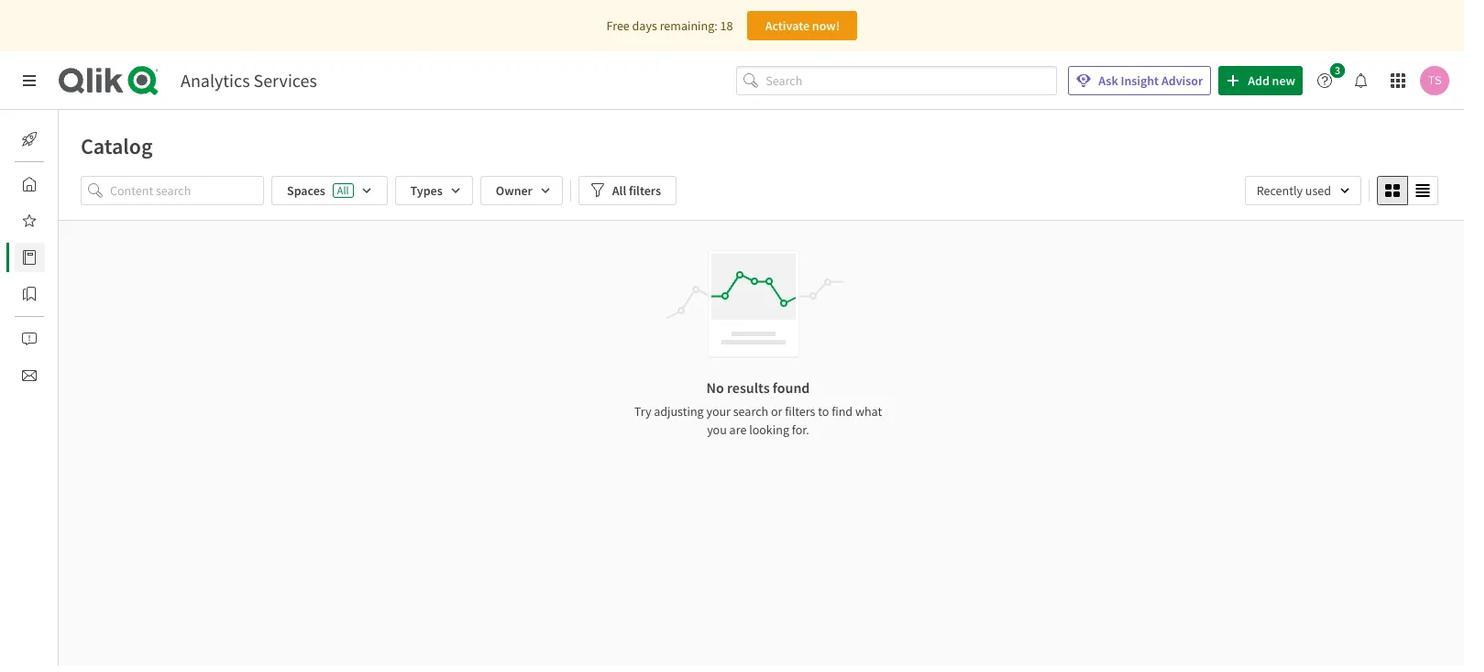 Task type: describe. For each thing, give the bounding box(es) containing it.
or
[[771, 403, 782, 420]]

add new button
[[1219, 66, 1303, 95]]

Content search text field
[[110, 176, 264, 205]]

days
[[632, 17, 657, 34]]

recently used
[[1257, 182, 1331, 199]]

home
[[59, 176, 91, 193]]

Search text field
[[766, 66, 1057, 96]]

types
[[410, 182, 443, 199]]

to
[[818, 403, 829, 420]]

3
[[1335, 63, 1340, 77]]

search
[[733, 403, 768, 420]]

results
[[727, 379, 770, 397]]

Recently used field
[[1245, 176, 1361, 205]]

looking
[[749, 422, 789, 438]]

home link
[[15, 170, 91, 199]]

subscriptions image
[[22, 369, 37, 383]]

now!
[[812, 17, 840, 34]]

insight
[[1121, 72, 1159, 89]]

for.
[[792, 422, 809, 438]]

ask insight advisor
[[1099, 72, 1203, 89]]

analytics services
[[181, 69, 317, 92]]

find
[[832, 403, 853, 420]]

advisor
[[1162, 72, 1203, 89]]

searchbar element
[[736, 66, 1057, 96]]

analytics services element
[[181, 69, 317, 92]]

what
[[855, 403, 882, 420]]

activate now! link
[[748, 11, 858, 40]]

open sidebar menu image
[[22, 73, 37, 88]]

switch view group
[[1377, 176, 1439, 205]]



Task type: locate. For each thing, give the bounding box(es) containing it.
filters region
[[59, 172, 1464, 220]]

home image
[[22, 177, 37, 192]]

ask insight advisor button
[[1068, 66, 1211, 95]]

found
[[773, 379, 810, 397]]

3 button
[[1310, 63, 1350, 95]]

you
[[707, 422, 727, 438]]

no results found try adjusting your search or filters to find what you are looking for.
[[634, 379, 882, 438]]

try
[[634, 403, 651, 420]]

filters inside dropdown button
[[629, 182, 661, 199]]

adjusting
[[654, 403, 704, 420]]

all filters button
[[578, 176, 677, 205]]

1 vertical spatial filters
[[785, 403, 815, 420]]

no
[[706, 379, 724, 397]]

add new
[[1248, 72, 1295, 89]]

0 horizontal spatial filters
[[629, 182, 661, 199]]

catalog
[[81, 132, 153, 160]]

1 horizontal spatial all
[[612, 182, 626, 199]]

free
[[607, 17, 630, 34]]

activate
[[765, 17, 810, 34]]

filters inside the no results found try adjusting your search or filters to find what you are looking for.
[[785, 403, 815, 420]]

owner
[[496, 182, 533, 199]]

recently
[[1257, 182, 1303, 199]]

add
[[1248, 72, 1270, 89]]

tara s image
[[1420, 66, 1450, 95]]

filters
[[629, 182, 661, 199], [785, 403, 815, 420]]

alerts image
[[22, 332, 37, 347]]

getting started image
[[22, 132, 37, 147]]

all inside dropdown button
[[612, 182, 626, 199]]

all for all filters
[[612, 182, 626, 199]]

analytics
[[181, 69, 250, 92]]

your
[[706, 403, 731, 420]]

0 vertical spatial filters
[[629, 182, 661, 199]]

1 horizontal spatial filters
[[785, 403, 815, 420]]

all for all
[[337, 183, 349, 197]]

used
[[1305, 182, 1331, 199]]

new
[[1272, 72, 1295, 89]]

18
[[720, 17, 733, 34]]

ask
[[1099, 72, 1118, 89]]

activate now!
[[765, 17, 840, 34]]

services
[[254, 69, 317, 92]]

collections image
[[22, 287, 37, 302]]

remaining:
[[660, 17, 718, 34]]

all
[[612, 182, 626, 199], [337, 183, 349, 197]]

owner button
[[480, 176, 563, 205]]

free days remaining: 18
[[607, 17, 733, 34]]

types button
[[395, 176, 473, 205]]

spaces
[[287, 182, 325, 199]]

catalog image
[[22, 250, 37, 265]]

are
[[729, 422, 747, 438]]

navigation pane element
[[0, 117, 91, 398]]

0 horizontal spatial all
[[337, 183, 349, 197]]

all filters
[[612, 182, 661, 199]]



Task type: vqa. For each thing, say whether or not it's contained in the screenshot.
'Amazon S3 Metadata V2'
no



